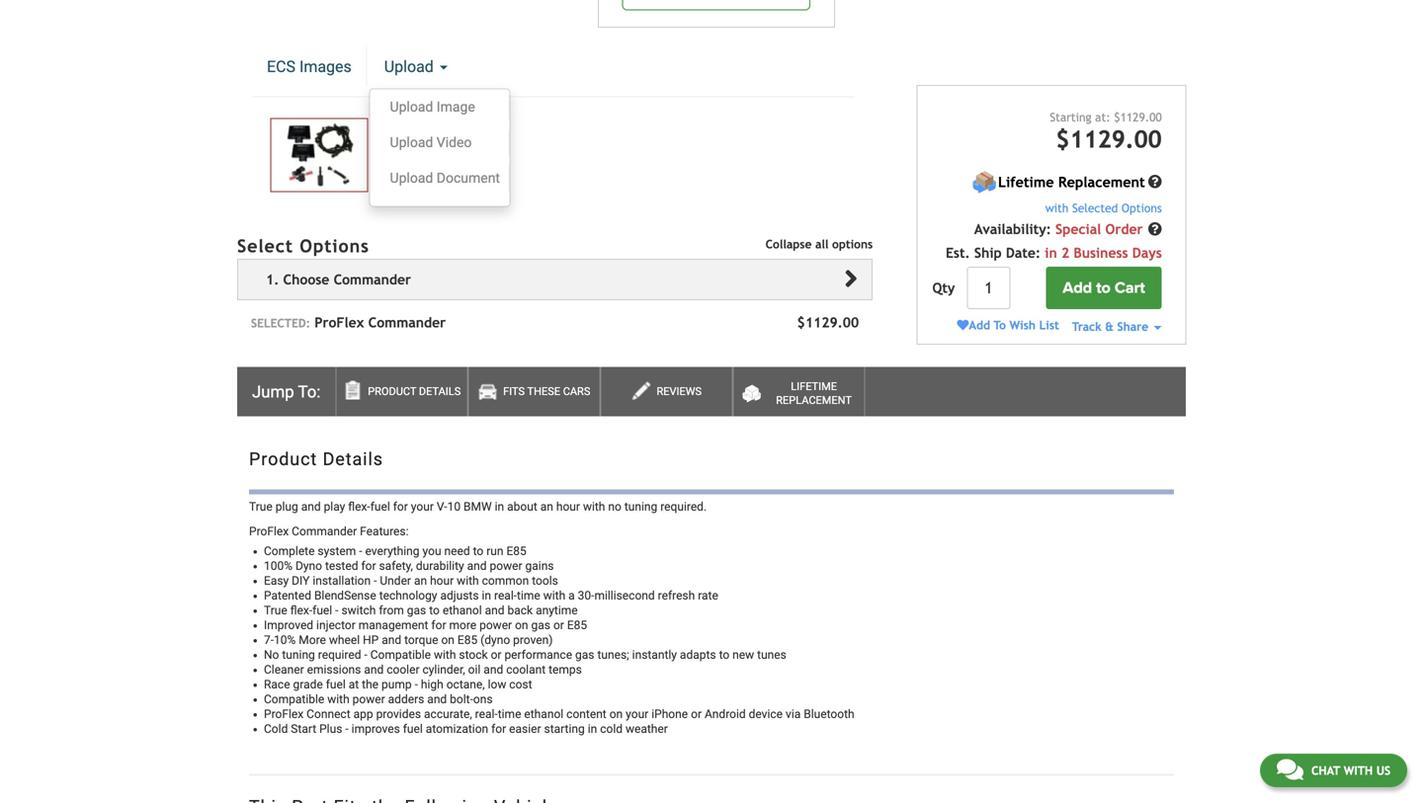 Task type: locate. For each thing, give the bounding box(es) containing it.
an right about
[[541, 500, 554, 514]]

1129.00 down $
[[1070, 126, 1163, 153]]

cooler
[[387, 663, 420, 677]]

upload button
[[370, 47, 463, 86]]

2 horizontal spatial e85
[[567, 619, 587, 633]]

1 vertical spatial product details
[[249, 450, 384, 470]]

flex- right play
[[348, 500, 371, 514]]

starting
[[1050, 110, 1092, 124]]

low
[[488, 678, 507, 692]]

fuel up features:
[[371, 500, 390, 514]]

upload for upload document
[[390, 170, 434, 186]]

real- down ons
[[475, 708, 498, 722]]

0 vertical spatial lifetime
[[999, 174, 1055, 190]]

to left ethanol
[[429, 604, 440, 618]]

track & share
[[1073, 320, 1153, 334]]

or right iphone
[[691, 708, 702, 722]]

with up cylinder,
[[434, 649, 456, 662]]

in down common
[[482, 589, 491, 603]]

upload for upload image
[[390, 99, 434, 115]]

play
[[324, 500, 345, 514]]

0 vertical spatial add
[[1063, 279, 1093, 298]]

1 horizontal spatial an
[[541, 500, 554, 514]]

video
[[437, 134, 472, 151]]

add left to
[[969, 318, 991, 332]]

2 vertical spatial power
[[353, 693, 385, 707]]

tunes; instantly adapts
[[598, 649, 716, 662]]

select options
[[237, 236, 370, 257]]

and down management
[[382, 634, 402, 648]]

run
[[487, 545, 504, 559]]

0 vertical spatial compatible
[[371, 649, 431, 662]]

0 horizontal spatial add
[[969, 318, 991, 332]]

1129.00 right at:
[[1121, 110, 1163, 124]]

options for select options
[[300, 236, 370, 257]]

no
[[264, 649, 279, 662]]

true down patented
[[264, 604, 288, 618]]

1 horizontal spatial commander
[[369, 315, 446, 331]]

1 vertical spatial flex-
[[290, 604, 313, 618]]

or down (dyno
[[491, 649, 502, 662]]

2 vertical spatial or
[[691, 708, 702, 722]]

0 horizontal spatial your
[[411, 500, 434, 514]]

1 vertical spatial proflex
[[249, 525, 289, 539]]

1 horizontal spatial on
[[610, 708, 623, 722]]

1 horizontal spatial add
[[1063, 279, 1093, 298]]

your
[[411, 500, 434, 514], [626, 708, 649, 722]]

0 vertical spatial gas
[[407, 604, 426, 618]]

2 vertical spatial e85
[[458, 634, 478, 648]]

upload video
[[390, 134, 472, 151]]

menu
[[370, 88, 511, 207]]

(dyno
[[481, 634, 510, 648]]

ethanol
[[443, 604, 482, 618]]

1 vertical spatial your
[[626, 708, 649, 722]]

est.
[[946, 245, 971, 261]]

0 vertical spatial options
[[1122, 201, 1163, 215]]

0 horizontal spatial product
[[249, 450, 318, 470]]

0 vertical spatial power
[[490, 560, 523, 573]]

2 horizontal spatial or
[[691, 708, 702, 722]]

compatible up cooler at the bottom of the page
[[371, 649, 431, 662]]

0 vertical spatial 1129.00
[[1121, 110, 1163, 124]]

fuel down 'provides accurate,'
[[403, 723, 423, 737]]

tuning down 10%
[[282, 649, 315, 662]]

for up features:
[[393, 500, 408, 514]]

diy
[[292, 574, 310, 588]]

in down content
[[588, 723, 597, 737]]

upload document link
[[371, 166, 509, 191]]

1 vertical spatial hour
[[430, 574, 454, 588]]

and left play
[[301, 500, 321, 514]]

power up (dyno
[[480, 619, 512, 633]]

1 vertical spatial lifetime
[[791, 381, 837, 393]]

0 horizontal spatial hour
[[430, 574, 454, 588]]

ecs images
[[267, 57, 352, 76]]

fits these cars
[[503, 385, 591, 398]]

bmw
[[464, 500, 492, 514]]

your inside the proflex commander features: complete system - everything you need to run e85 100% dyno tested for safety, durability and power gains easy diy installation - under an hour with common tools patented blendsense technology adjusts in real-time with a 30-millisecond refresh rate true flex-fuel - switch from gas to ethanol and back anytime improved injector management for more power on gas or e85 7-10% more wheel hp and torque on e85 (dyno proven) no tuning required - compatible with stock or performance gas tunes; instantly adapts to new tunes cleaner emissions and cooler cylinder, oil and coolant temps race grade fuel at the pump - high octane, low cost compatible with power adders and bolt-ons proflex connect app provides accurate, real-time ethanol content on your iphone or android device via bluetooth cold start plus - improves fuel atomization for easier starting in cold weather
[[626, 708, 649, 722]]

flex- up improved
[[290, 604, 313, 618]]

1 vertical spatial details
[[323, 450, 384, 470]]

proflex
[[315, 315, 364, 331], [249, 525, 289, 539], [264, 708, 304, 722]]

details up play
[[323, 450, 384, 470]]

management
[[359, 619, 429, 633]]

1 horizontal spatial gas
[[532, 619, 551, 633]]

fits these cars link
[[468, 367, 601, 417]]

0 horizontal spatial options
[[300, 236, 370, 257]]

commander up 'system'
[[292, 525, 357, 539]]

hour inside the proflex commander features: complete system - everything you need to run e85 100% dyno tested for safety, durability and power gains easy diy installation - under an hour with common tools patented blendsense technology adjusts in real-time with a 30-millisecond refresh rate true flex-fuel - switch from gas to ethanol and back anytime improved injector management for more power on gas or e85 7-10% more wheel hp and torque on e85 (dyno proven) no tuning required - compatible with stock or performance gas tunes; instantly adapts to new tunes cleaner emissions and cooler cylinder, oil and coolant temps race grade fuel at the pump - high octane, low cost compatible with power adders and bolt-ons proflex connect app provides accurate, real-time ethanol content on your iphone or android device via bluetooth cold start plus - improves fuel atomization for easier starting in cold weather
[[430, 574, 454, 588]]

the
[[362, 678, 379, 692]]

1 vertical spatial add
[[969, 318, 991, 332]]

0 horizontal spatial fuel
[[313, 604, 332, 618]]

qty
[[933, 280, 956, 296]]

upload for upload
[[384, 57, 438, 76]]

e85 right run
[[507, 545, 527, 559]]

tuning right with no
[[625, 500, 658, 514]]

emissions
[[307, 663, 361, 677]]

0 vertical spatial tuning
[[625, 500, 658, 514]]

v-
[[437, 500, 448, 514]]

bluetooth
[[804, 708, 855, 722]]

1 horizontal spatial tuning
[[625, 500, 658, 514]]

es#4044199 - pfc-e60m5k - proflex commander adaptive e85 flex fuel system - the proflex commander adaptive flex fuel system allows you to start making more power and running cooler with e85. -  advanced fuel dynamics - bmw image
[[270, 118, 368, 192]]

1 vertical spatial product
[[249, 450, 318, 470]]

0 vertical spatial details
[[419, 385, 461, 398]]

an inside the proflex commander features: complete system - everything you need to run e85 100% dyno tested for safety, durability and power gains easy diy installation - under an hour with common tools patented blendsense technology adjusts in real-time with a 30-millisecond refresh rate true flex-fuel - switch from gas to ethanol and back anytime improved injector management for more power on gas or e85 7-10% more wheel hp and torque on e85 (dyno proven) no tuning required - compatible with stock or performance gas tunes; instantly adapts to new tunes cleaner emissions and cooler cylinder, oil and coolant temps race grade fuel at the pump - high octane, low cost compatible with power adders and bolt-ons proflex connect app provides accurate, real-time ethanol content on your iphone or android device via bluetooth cold start plus - improves fuel atomization for easier starting in cold weather
[[414, 574, 427, 588]]

an down durability
[[414, 574, 427, 588]]

0 horizontal spatial flex-
[[290, 604, 313, 618]]

hour down durability
[[430, 574, 454, 588]]

1 vertical spatial options
[[300, 236, 370, 257]]

1 vertical spatial or
[[491, 649, 502, 662]]

1 horizontal spatial flex-
[[348, 500, 371, 514]]

add to cart button
[[1047, 267, 1163, 310]]

0 horizontal spatial lifetime replacement
[[776, 381, 852, 407]]

0 vertical spatial fuel
[[371, 500, 390, 514]]

upload
[[384, 57, 438, 76], [390, 99, 434, 115], [390, 134, 434, 151], [390, 170, 434, 186]]

1 vertical spatial fuel
[[313, 604, 332, 618]]

upload up upload image
[[384, 57, 438, 76]]

a
[[569, 589, 575, 603]]

1 horizontal spatial details
[[419, 385, 461, 398]]

details left the fits
[[419, 385, 461, 398]]

compatible down race
[[264, 693, 325, 707]]

add inside button
[[1063, 279, 1093, 298]]

real-
[[494, 589, 517, 603], [475, 708, 498, 722]]

1 horizontal spatial product
[[368, 385, 416, 398]]

proflex up the cold
[[264, 708, 304, 722]]

android
[[705, 708, 746, 722]]

upload document
[[390, 170, 501, 186]]

to
[[994, 318, 1007, 332]]

1 horizontal spatial lifetime replacement
[[999, 174, 1146, 190]]

1 horizontal spatial options
[[1122, 201, 1163, 215]]

power down the
[[353, 693, 385, 707]]

time
[[517, 589, 541, 603]]

0 vertical spatial or
[[554, 619, 564, 633]]

at:
[[1096, 110, 1111, 124]]

0 horizontal spatial details
[[323, 450, 384, 470]]

gas up temps
[[576, 649, 595, 662]]

easier
[[509, 723, 541, 737]]

ecs images link
[[252, 47, 367, 86]]

- right 'system'
[[359, 545, 362, 559]]

from
[[379, 604, 404, 618]]

to left cart
[[1097, 279, 1111, 298]]

1 vertical spatial compatible
[[264, 693, 325, 707]]

2 horizontal spatial fuel
[[403, 723, 423, 737]]

blendsense technology
[[314, 589, 438, 603]]

on up "cold" at the bottom left of the page
[[610, 708, 623, 722]]

with up adjusts
[[457, 574, 479, 588]]

options
[[1122, 201, 1163, 215], [300, 236, 370, 257]]

product details
[[368, 385, 461, 398], [249, 450, 384, 470]]

ecs
[[267, 57, 296, 76]]

menu containing upload image
[[370, 88, 511, 207]]

real- down common
[[494, 589, 517, 603]]

product up plug on the left bottom of page
[[249, 450, 318, 470]]

upload down upload image
[[390, 134, 434, 151]]

None text field
[[967, 267, 1011, 310]]

1 vertical spatial commander
[[292, 525, 357, 539]]

gains
[[526, 560, 554, 573]]

with left the us at the bottom of the page
[[1344, 764, 1374, 778]]

refresh
[[658, 589, 695, 603]]

your up weather
[[626, 708, 649, 722]]

1 horizontal spatial fuel
[[371, 500, 390, 514]]

hour
[[557, 500, 580, 514], [430, 574, 454, 588]]

and up the
[[364, 663, 384, 677]]

0 horizontal spatial replacement
[[776, 394, 852, 407]]

1 vertical spatial an
[[414, 574, 427, 588]]

required.
[[661, 500, 707, 514]]

gas up proven)
[[532, 619, 551, 633]]

gas
[[407, 604, 426, 618], [532, 619, 551, 633], [576, 649, 595, 662]]

add for add to wish list
[[969, 318, 991, 332]]

1 horizontal spatial or
[[554, 619, 564, 633]]

or down the "anytime"
[[554, 619, 564, 633]]

true left plug on the left bottom of page
[[249, 500, 273, 514]]

power up common
[[490, 560, 523, 573]]

to inside add to cart button
[[1097, 279, 1111, 298]]

fuel up 'injector'
[[313, 604, 332, 618]]

0 horizontal spatial gas
[[407, 604, 426, 618]]

in
[[1045, 245, 1058, 261], [495, 500, 504, 514], [482, 589, 491, 603], [588, 723, 597, 737]]

2 vertical spatial gas
[[576, 649, 595, 662]]

product down "selected: proflex commander"
[[368, 385, 416, 398]]

1 horizontal spatial your
[[626, 708, 649, 722]]

0 horizontal spatial lifetime
[[791, 381, 837, 393]]

upload down upload dropdown button
[[390, 99, 434, 115]]

proflex up complete
[[249, 525, 289, 539]]

1 vertical spatial replacement
[[776, 394, 852, 407]]

upload down upload video
[[390, 170, 434, 186]]

add
[[1063, 279, 1093, 298], [969, 318, 991, 332]]

e85 down the "anytime"
[[567, 619, 587, 633]]

hour left with no
[[557, 500, 580, 514]]

you
[[423, 545, 442, 559]]

1 vertical spatial true
[[264, 604, 288, 618]]

stock
[[459, 649, 488, 662]]

question circle image
[[1149, 222, 1163, 236]]

0 horizontal spatial commander
[[292, 525, 357, 539]]

product inside 'link'
[[368, 385, 416, 398]]

1 horizontal spatial compatible
[[371, 649, 431, 662]]

add for add to cart
[[1063, 279, 1093, 298]]

for
[[393, 500, 408, 514], [361, 560, 376, 573], [432, 619, 446, 633], [492, 723, 506, 737]]

0 vertical spatial e85
[[507, 545, 527, 559]]

on down back on the bottom left
[[515, 619, 529, 633]]

0 vertical spatial product
[[368, 385, 416, 398]]

and up low
[[484, 663, 504, 677]]

0 vertical spatial proflex
[[315, 315, 364, 331]]

0 vertical spatial on
[[515, 619, 529, 633]]

and down run
[[467, 560, 487, 573]]

upload image link
[[371, 94, 509, 120]]

1 vertical spatial on
[[610, 708, 623, 722]]

1 horizontal spatial lifetime
[[999, 174, 1055, 190]]

adders
[[388, 693, 425, 707]]

tuning
[[625, 500, 658, 514], [282, 649, 315, 662]]

0 horizontal spatial e85
[[458, 634, 478, 648]]

temps
[[549, 663, 582, 677]]

system
[[318, 545, 356, 559]]

1129.00 down 'angle right' 'icon'
[[806, 315, 859, 331]]

weather
[[626, 723, 668, 737]]

options up question circle image
[[1122, 201, 1163, 215]]

in left "2"
[[1045, 245, 1058, 261]]

share
[[1118, 320, 1149, 334]]

0 vertical spatial product details
[[368, 385, 461, 398]]

upload inside dropdown button
[[384, 57, 438, 76]]

options right the "select"
[[300, 236, 370, 257]]

proflex right 'selected:'
[[315, 315, 364, 331]]

add to cart
[[1063, 279, 1146, 298]]

0 vertical spatial replacement
[[1059, 174, 1146, 190]]

an
[[541, 500, 554, 514], [414, 574, 427, 588]]

complete
[[264, 545, 315, 559]]

your left v-
[[411, 500, 434, 514]]

true plug and play flex-fuel for your v-10 bmw in about an hour with no tuning required.
[[249, 500, 707, 514]]

product details up play
[[249, 450, 384, 470]]

e85 down more
[[458, 634, 478, 648]]

0 horizontal spatial tuning
[[282, 649, 315, 662]]

commander up product details 'link'
[[369, 315, 446, 331]]

1 vertical spatial tuning
[[282, 649, 315, 662]]

product details down "selected: proflex commander"
[[368, 385, 461, 398]]

0 vertical spatial your
[[411, 500, 434, 514]]

1 vertical spatial e85
[[567, 619, 587, 633]]

add down "2"
[[1063, 279, 1093, 298]]

0 vertical spatial real-
[[494, 589, 517, 603]]

- up blendsense technology
[[374, 574, 377, 588]]

in right bmw
[[495, 500, 504, 514]]

0 horizontal spatial on
[[515, 619, 529, 633]]

0 vertical spatial hour
[[557, 500, 580, 514]]

select
[[237, 236, 294, 257]]

0 horizontal spatial an
[[414, 574, 427, 588]]

gas right from
[[407, 604, 426, 618]]

commander
[[369, 315, 446, 331], [292, 525, 357, 539]]

1 horizontal spatial hour
[[557, 500, 580, 514]]



Task type: describe. For each thing, give the bounding box(es) containing it.
switch
[[342, 604, 376, 618]]

time ethanol
[[498, 708, 564, 722]]

features:
[[360, 525, 409, 539]]

wish
[[1010, 318, 1036, 332]]

anytime
[[536, 604, 578, 618]]

ons
[[474, 693, 493, 707]]

this product is lifetime replacement eligible image
[[972, 170, 997, 195]]

product details inside 'link'
[[368, 385, 461, 398]]

- up 'injector'
[[335, 604, 339, 618]]

proflex commander features: complete system - everything you need to run e85 100% dyno tested for safety, durability and power gains easy diy installation - under an hour with common tools patented blendsense technology adjusts in real-time with a 30-millisecond refresh rate true flex-fuel - switch from gas to ethanol and back anytime improved injector management for more power on gas or e85 7-10% more wheel hp and torque on e85 (dyno proven) no tuning required - compatible with stock or performance gas tunes; instantly adapts to new tunes cleaner emissions and cooler cylinder, oil and coolant temps race grade fuel at the pump - high octane, low cost compatible with power adders and bolt-ons proflex connect app provides accurate, real-time ethanol content on your iphone or android device via bluetooth cold start plus - improves fuel atomization for easier starting in cold weather
[[249, 525, 855, 737]]

cost
[[510, 678, 533, 692]]

with up connect
[[328, 693, 350, 707]]

connect
[[307, 708, 351, 722]]

cart
[[1115, 279, 1146, 298]]

reviews link
[[601, 367, 733, 417]]

adjusts
[[440, 589, 479, 603]]

millisecond
[[595, 589, 655, 603]]

improves
[[352, 723, 400, 737]]

track
[[1073, 320, 1102, 334]]

2 vertical spatial fuel
[[403, 723, 423, 737]]

$
[[1115, 110, 1121, 124]]

add to wish list link
[[958, 318, 1060, 332]]

cars
[[563, 385, 591, 398]]

heart image
[[958, 319, 969, 331]]

product details link
[[336, 367, 468, 417]]

and left back on the bottom left
[[485, 604, 505, 618]]

with no
[[583, 500, 622, 514]]

provides accurate,
[[376, 708, 472, 722]]

track & share button
[[1073, 320, 1163, 334]]

easy
[[264, 574, 289, 588]]

options
[[833, 237, 873, 251]]

business
[[1074, 245, 1129, 261]]

upload video link
[[371, 130, 509, 156]]

upload for upload video
[[390, 134, 434, 151]]

date:
[[1006, 245, 1041, 261]]

1 vertical spatial power
[[480, 619, 512, 633]]

commander inside the proflex commander features: complete system - everything you need to run e85 100% dyno tested for safety, durability and power gains easy diy installation - under an hour with common tools patented blendsense technology adjusts in real-time with a 30-millisecond refresh rate true flex-fuel - switch from gas to ethanol and back anytime improved injector management for more power on gas or e85 7-10% more wheel hp and torque on e85 (dyno proven) no tuning required - compatible with stock or performance gas tunes; instantly adapts to new tunes cleaner emissions and cooler cylinder, oil and coolant temps race grade fuel at the pump - high octane, low cost compatible with power adders and bolt-ons proflex connect app provides accurate, real-time ethanol content on your iphone or android device via bluetooth cold start plus - improves fuel atomization for easier starting in cold weather
[[292, 525, 357, 539]]

bolt-
[[450, 693, 474, 707]]

angle right image
[[845, 265, 858, 293]]

safety,
[[379, 560, 413, 573]]

and down high
[[427, 693, 447, 707]]

0 vertical spatial an
[[541, 500, 554, 514]]

details inside 'link'
[[419, 385, 461, 398]]

atomization
[[426, 723, 489, 737]]

1 horizontal spatial e85
[[507, 545, 527, 559]]

0 vertical spatial lifetime replacement
[[999, 174, 1146, 190]]

1 vertical spatial lifetime replacement
[[776, 381, 852, 407]]

list
[[1040, 318, 1060, 332]]

tunes
[[758, 649, 787, 662]]

10%
[[274, 634, 296, 648]]

selected:
[[251, 317, 311, 330]]

0 vertical spatial true
[[249, 500, 273, 514]]

add to wish list
[[969, 318, 1060, 332]]

back
[[508, 604, 533, 618]]

grade fuel
[[293, 678, 346, 692]]

1 horizontal spatial replacement
[[1059, 174, 1146, 190]]

replacement inside the lifetime replacement link
[[776, 394, 852, 407]]

10
[[448, 500, 461, 514]]

image
[[437, 99, 476, 115]]

question circle image
[[1149, 175, 1163, 189]]

2 horizontal spatial gas
[[576, 649, 595, 662]]

&
[[1106, 320, 1114, 334]]

performance
[[505, 649, 573, 662]]

new
[[733, 649, 755, 662]]

0 horizontal spatial or
[[491, 649, 502, 662]]

cold
[[600, 723, 623, 737]]

0 vertical spatial flex-
[[348, 500, 371, 514]]

need
[[444, 545, 470, 559]]

to left "new"
[[719, 649, 730, 662]]

rate
[[698, 589, 719, 603]]

these
[[528, 385, 561, 398]]

- down wheel hp
[[364, 649, 368, 662]]

via
[[786, 708, 801, 722]]

for left easier
[[492, 723, 506, 737]]

0 horizontal spatial compatible
[[264, 693, 325, 707]]

coolant
[[506, 663, 546, 677]]

all options
[[816, 237, 873, 251]]

1 vertical spatial real-
[[475, 708, 498, 722]]

for up 'torque on'
[[432, 619, 446, 633]]

tools
[[532, 574, 558, 588]]

selected options
[[1073, 201, 1163, 215]]

ship
[[975, 245, 1002, 261]]

app
[[354, 708, 373, 722]]

document
[[437, 170, 501, 186]]

options for selected options
[[1122, 201, 1163, 215]]

days
[[1133, 245, 1163, 261]]

flex- inside the proflex commander features: complete system - everything you need to run e85 100% dyno tested for safety, durability and power gains easy diy installation - under an hour with common tools patented blendsense technology adjusts in real-time with a 30-millisecond refresh rate true flex-fuel - switch from gas to ethanol and back anytime improved injector management for more power on gas or e85 7-10% more wheel hp and torque on e85 (dyno proven) no tuning required - compatible with stock or performance gas tunes; instantly adapts to new tunes cleaner emissions and cooler cylinder, oil and coolant temps race grade fuel at the pump - high octane, low cost compatible with power adders and bolt-ons proflex connect app provides accurate, real-time ethanol content on your iphone or android device via bluetooth cold start plus - improves fuel atomization for easier starting in cold weather
[[290, 604, 313, 618]]

injector
[[316, 619, 356, 633]]

octane,
[[447, 678, 485, 692]]

2 vertical spatial proflex
[[264, 708, 304, 722]]

starting
[[544, 723, 585, 737]]

2 vertical spatial 1129.00
[[806, 315, 859, 331]]

to left run
[[473, 545, 484, 559]]

true inside the proflex commander features: complete system - everything you need to run e85 100% dyno tested for safety, durability and power gains easy diy installation - under an hour with common tools patented blendsense technology adjusts in real-time with a 30-millisecond refresh rate true flex-fuel - switch from gas to ethanol and back anytime improved injector management for more power on gas or e85 7-10% more wheel hp and torque on e85 (dyno proven) no tuning required - compatible with stock or performance gas tunes; instantly adapts to new tunes cleaner emissions and cooler cylinder, oil and coolant temps race grade fuel at the pump - high octane, low cost compatible with power adders and bolt-ons proflex connect app provides accurate, real-time ethanol content on your iphone or android device via bluetooth cold start plus - improves fuel atomization for easier starting in cold weather
[[264, 604, 288, 618]]

oil
[[468, 663, 481, 677]]

chat with us link
[[1261, 754, 1408, 788]]

pump
[[382, 678, 412, 692]]

cleaner
[[264, 663, 304, 677]]

patented
[[264, 589, 311, 603]]

all
[[816, 237, 829, 251]]

for right tested
[[361, 560, 376, 573]]

7-
[[264, 634, 274, 648]]

chat with us
[[1312, 764, 1391, 778]]

comments image
[[1277, 758, 1304, 782]]

at
[[349, 678, 359, 692]]

plus -
[[319, 723, 349, 737]]

installation
[[313, 574, 371, 588]]

- left high
[[415, 678, 418, 692]]

1 vertical spatial gas
[[532, 619, 551, 633]]

selected: proflex commander
[[251, 315, 446, 331]]

tuning inside the proflex commander features: complete system - everything you need to run e85 100% dyno tested for safety, durability and power gains easy diy installation - under an hour with common tools patented blendsense technology adjusts in real-time with a 30-millisecond refresh rate true flex-fuel - switch from gas to ethanol and back anytime improved injector management for more power on gas or e85 7-10% more wheel hp and torque on e85 (dyno proven) no tuning required - compatible with stock or performance gas tunes; instantly adapts to new tunes cleaner emissions and cooler cylinder, oil and coolant temps race grade fuel at the pump - high octane, low cost compatible with power adders and bolt-ons proflex connect app provides accurate, real-time ethanol content on your iphone or android device via bluetooth cold start plus - improves fuel atomization for easier starting in cold weather
[[282, 649, 315, 662]]

improved
[[264, 619, 314, 633]]

race
[[264, 678, 290, 692]]

1 vertical spatial 1129.00
[[1070, 126, 1163, 153]]

tested
[[325, 560, 358, 573]]

high
[[421, 678, 444, 692]]

with up the "anytime"
[[544, 589, 566, 603]]

0 vertical spatial commander
[[369, 315, 446, 331]]

reviews
[[657, 385, 702, 398]]

us
[[1377, 764, 1391, 778]]

everything
[[365, 545, 420, 559]]

about
[[507, 500, 538, 514]]



Task type: vqa. For each thing, say whether or not it's contained in the screenshot.
the top PRODUCT
yes



